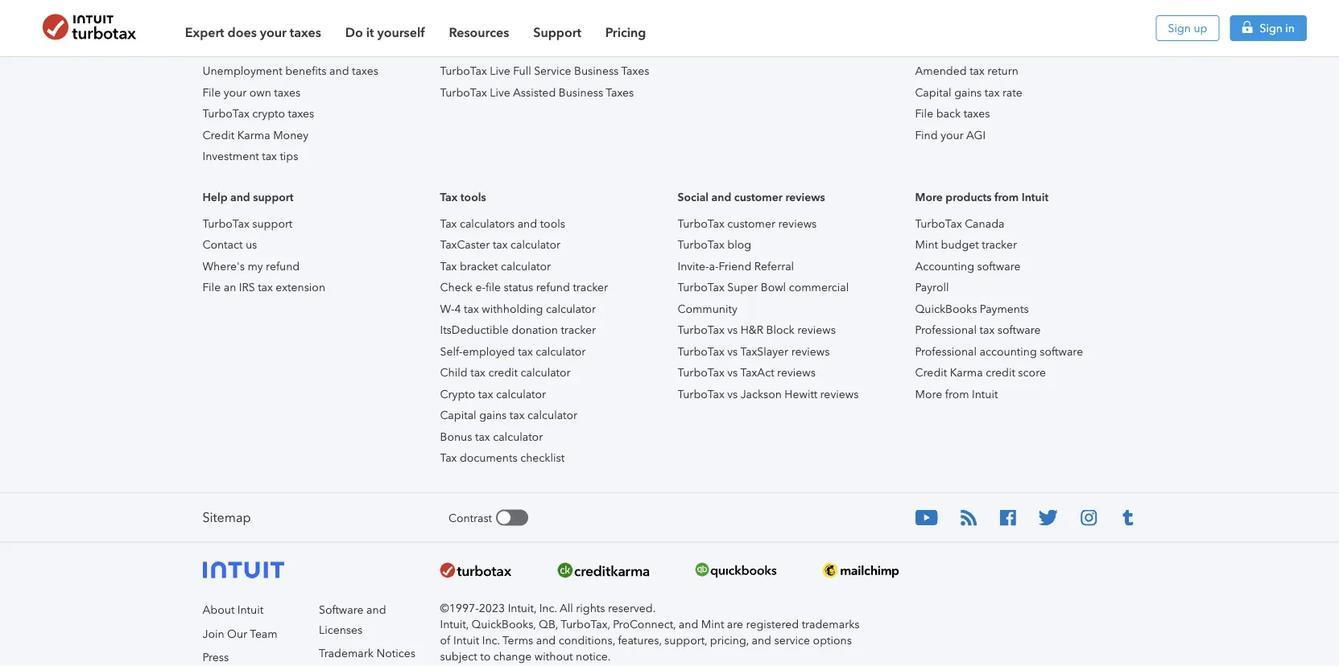 Task type: locate. For each thing, give the bounding box(es) containing it.
e-
[[476, 281, 486, 294]]

0 vertical spatial file
[[203, 86, 221, 99]]

taxes down unemployment benefits and taxes 'link' at the left of the page
[[274, 86, 301, 99]]

vs down "turbotax vs taxact reviews" link
[[727, 388, 738, 401]]

1 vertical spatial capital
[[440, 409, 477, 422]]

reviews up hewitt
[[777, 366, 816, 380]]

mailchimp image
[[823, 563, 899, 579]]

contact us link
[[203, 238, 257, 252]]

4 live from the top
[[490, 86, 510, 99]]

live
[[490, 22, 510, 35], [490, 43, 510, 56], [490, 64, 510, 78], [490, 86, 510, 99]]

2 more from the top
[[915, 388, 943, 401]]

find your agi link
[[915, 128, 986, 142]]

live left deluxe at the left top of page
[[490, 22, 510, 35]]

crypto
[[440, 388, 475, 401]]

taxes inside expert does your taxes link
[[290, 24, 321, 40]]

0 vertical spatial credit
[[203, 128, 235, 142]]

1 vertical spatial customer
[[727, 217, 776, 230]]

0 horizontal spatial capital
[[440, 409, 477, 422]]

customer inside turbotax customer reviews turbotax blog invite-a-friend referral turbotax super bowl commercial community turbotax vs h&r block reviews turbotax vs taxslayer reviews turbotax vs taxact reviews turbotax vs jackson hewitt reviews
[[727, 217, 776, 230]]

a-
[[709, 260, 719, 273]]

notices
[[377, 647, 416, 660]]

1 horizontal spatial credit
[[915, 366, 947, 380]]

reviews up turbotax customer reviews link
[[786, 190, 825, 204]]

your inside the small business taxes amended tax return capital gains tax rate file back taxes find your agi
[[941, 128, 964, 142]]

help
[[203, 190, 228, 204]]

conditions,
[[559, 635, 615, 648]]

0 horizontal spatial tools
[[461, 190, 486, 204]]

bonus
[[440, 431, 472, 444]]

turbotax live deluxe full service link
[[440, 22, 610, 35]]

my
[[248, 260, 263, 273]]

money
[[273, 128, 309, 142]]

3 live from the top
[[490, 64, 510, 78]]

reviews right hewitt
[[820, 388, 859, 401]]

1 horizontal spatial your
[[260, 24, 287, 40]]

tracker right 'status'
[[573, 281, 608, 294]]

back
[[936, 107, 961, 120]]

0 vertical spatial mint
[[915, 238, 938, 252]]

software
[[977, 260, 1021, 273], [998, 324, 1041, 337], [1040, 345, 1083, 358]]

capital down amended
[[915, 86, 952, 99]]

vs left taxact
[[727, 366, 738, 380]]

0 vertical spatial intuit,
[[508, 602, 537, 616]]

live down turbotax live full service premium link at top
[[490, 64, 510, 78]]

taxes down pricing
[[621, 64, 650, 78]]

contrast
[[449, 512, 492, 525]]

business
[[574, 64, 619, 78], [559, 86, 603, 99]]

0 horizontal spatial your
[[224, 86, 247, 99]]

1 horizontal spatial tools
[[540, 217, 565, 230]]

0 vertical spatial your
[[260, 24, 287, 40]]

2 live from the top
[[490, 43, 510, 56]]

from inside turbotax canada mint budget tracker accounting software payroll quickbooks payments professional tax software professional accounting software credit karma credit score more from intuit
[[945, 388, 969, 401]]

2 vertical spatial file
[[203, 281, 221, 294]]

credit inside tax calculators and tools taxcaster tax calculator tax bracket calculator check e-file status refund tracker w-4 tax withholding calculator itsdeductible donation tracker self-employed tax calculator child tax credit calculator crypto tax calculator capital gains tax calculator bonus tax calculator tax documents checklist
[[488, 366, 518, 380]]

your down unemployment
[[224, 86, 247, 99]]

refund
[[222, 43, 259, 56]]

intuit down credit karma credit score link
[[972, 388, 998, 401]]

1 horizontal spatial from
[[995, 190, 1019, 204]]

1 vertical spatial support
[[252, 217, 293, 230]]

sign up
[[1168, 21, 1208, 35]]

support link
[[533, 14, 581, 42]]

software and licenses
[[319, 604, 386, 637]]

1 vertical spatial mint
[[701, 619, 724, 632]]

and inside software and licenses
[[367, 604, 386, 617]]

1 vertical spatial file
[[915, 107, 934, 120]]

your up the advance in the top left of the page
[[260, 24, 287, 40]]

turbotax live full service business taxes link
[[440, 64, 650, 78]]

software up accounting
[[998, 324, 1041, 337]]

customer up blog
[[727, 217, 776, 230]]

1 horizontal spatial mint
[[915, 238, 938, 252]]

hewitt
[[785, 388, 818, 401]]

file up the "find"
[[915, 107, 934, 120]]

0 vertical spatial more
[[915, 190, 943, 204]]

service up turbotax live assisted business taxes link
[[534, 64, 571, 78]]

and right software
[[367, 604, 386, 617]]

tax right the irs on the top left of page
[[258, 281, 273, 294]]

accounting software link
[[915, 260, 1021, 273]]

2 horizontal spatial your
[[941, 128, 964, 142]]

0 vertical spatial tools
[[461, 190, 486, 204]]

taxes up the money
[[288, 107, 314, 120]]

0 horizontal spatial from
[[945, 388, 969, 401]]

refund right my
[[266, 260, 300, 273]]

your down file back taxes link
[[941, 128, 964, 142]]

check
[[440, 281, 473, 294]]

amended tax return link
[[915, 64, 1019, 78]]

1 horizontal spatial credit
[[986, 366, 1016, 380]]

sign left in
[[1260, 21, 1283, 35]]

calculator down donation
[[536, 345, 586, 358]]

gains inside tax calculators and tools taxcaster tax calculator tax bracket calculator check e-file status refund tracker w-4 tax withholding calculator itsdeductible donation tracker self-employed tax calculator child tax credit calculator crypto tax calculator capital gains tax calculator bonus tax calculator tax documents checklist
[[479, 409, 507, 422]]

business down premium
[[574, 64, 619, 78]]

1 horizontal spatial inc.
[[539, 602, 557, 616]]

0 vertical spatial professional
[[915, 324, 977, 337]]

taxes
[[290, 24, 321, 40], [994, 43, 1020, 56], [352, 64, 378, 78], [274, 86, 301, 99], [288, 107, 314, 120], [964, 107, 990, 120]]

sign inside 'link'
[[1168, 21, 1191, 35]]

3 vs from the top
[[727, 366, 738, 380]]

professional down quickbooks
[[915, 324, 977, 337]]

credit down the self-employed tax calculator link
[[488, 366, 518, 380]]

child tax credit calculator link
[[440, 366, 571, 380]]

taxes down premium
[[606, 86, 634, 99]]

1 vertical spatial credit
[[915, 366, 947, 380]]

support up us on the left top of page
[[252, 217, 293, 230]]

mint left are
[[701, 619, 724, 632]]

1 vertical spatial turbotax image
[[440, 563, 512, 579]]

gains down crypto tax calculator link
[[479, 409, 507, 422]]

0 vertical spatial capital
[[915, 86, 952, 99]]

taxes down it
[[352, 64, 378, 78]]

twitter image
[[1039, 510, 1059, 526]]

0 horizontal spatial sign
[[1168, 21, 1191, 35]]

taxes
[[621, 64, 650, 78], [606, 86, 634, 99]]

2 sign from the left
[[1260, 21, 1283, 35]]

credit up "investment"
[[203, 128, 235, 142]]

press
[[203, 651, 229, 664]]

1 horizontal spatial karma
[[950, 366, 983, 380]]

capital inside tax calculators and tools taxcaster tax calculator tax bracket calculator check e-file status refund tracker w-4 tax withholding calculator itsdeductible donation tracker self-employed tax calculator child tax credit calculator crypto tax calculator capital gains tax calculator bonus tax calculator tax documents checklist
[[440, 409, 477, 422]]

from
[[995, 190, 1019, 204], [945, 388, 969, 401]]

support inside turbotax support contact us where's my refund file an irs tax extension
[[252, 217, 293, 230]]

self-employed tax calculator link
[[440, 345, 586, 358]]

tax right crypto
[[478, 388, 493, 401]]

2 vertical spatial your
[[941, 128, 964, 142]]

intuit right the products
[[1022, 190, 1049, 204]]

0 horizontal spatial credit
[[488, 366, 518, 380]]

1 sign from the left
[[1168, 21, 1191, 35]]

live down resources
[[490, 43, 510, 56]]

more down credit karma credit score link
[[915, 388, 943, 401]]

turbotax inside turbotax canada mint budget tracker accounting software payroll quickbooks payments professional tax software professional accounting software credit karma credit score more from intuit
[[915, 217, 962, 230]]

credit down professional accounting software link
[[986, 366, 1016, 380]]

0 horizontal spatial karma
[[237, 128, 270, 142]]

tumblr image
[[1120, 510, 1137, 526]]

inc. up 'qb,'
[[539, 602, 557, 616]]

sign
[[1168, 21, 1191, 35], [1260, 21, 1283, 35]]

1 vertical spatial more
[[915, 388, 943, 401]]

calculator down tax calculators and tools link
[[511, 238, 561, 252]]

credit inside turbotax canada mint budget tracker accounting software payroll quickbooks payments professional tax software professional accounting software credit karma credit score more from intuit
[[915, 366, 947, 380]]

turbotax super bowl commercial link
[[678, 281, 849, 294]]

status
[[504, 281, 533, 294]]

tax left rate
[[985, 86, 1000, 99]]

tax up professional accounting software link
[[980, 324, 995, 337]]

calculator
[[511, 238, 561, 252], [501, 260, 551, 273], [546, 302, 596, 316], [536, 345, 586, 358], [521, 366, 571, 380], [496, 388, 546, 401], [528, 409, 578, 422], [493, 431, 543, 444]]

intuit inside ©1997-2023 intuit, inc. all rights reserved. intuit, quickbooks, qb, turbotax, proconnect, and mint are registered trademarks of intuit inc. terms and conditions, features, support, pricing, and service options subject to change without notice.
[[453, 635, 479, 648]]

mint
[[915, 238, 938, 252], [701, 619, 724, 632]]

1 horizontal spatial capital
[[915, 86, 952, 99]]

vs left h&r
[[727, 324, 738, 337]]

software down mint budget tracker link
[[977, 260, 1021, 273]]

tracker inside turbotax canada mint budget tracker accounting software payroll quickbooks payments professional tax software professional accounting software credit karma credit score more from intuit
[[982, 238, 1017, 252]]

credit inside turbotax canada mint budget tracker accounting software payroll quickbooks payments professional tax software professional accounting software credit karma credit score more from intuit
[[986, 366, 1016, 380]]

sitemap
[[203, 511, 251, 526]]

intuit up join our team
[[237, 604, 263, 617]]

0 horizontal spatial refund
[[266, 260, 300, 273]]

0 vertical spatial customer
[[734, 190, 783, 204]]

0 vertical spatial refund
[[266, 260, 300, 273]]

turbotax image
[[32, 14, 146, 40], [440, 563, 512, 579]]

file left the an
[[203, 281, 221, 294]]

your inside expert does your taxes link
[[260, 24, 287, 40]]

agi
[[966, 128, 986, 142]]

turbotax support contact us where's my refund file an irs tax extension
[[203, 217, 325, 294]]

expert
[[185, 24, 224, 40]]

about
[[203, 604, 235, 617]]

taxes up return
[[994, 43, 1020, 56]]

tax inside turbotax support contact us where's my refund file an irs tax extension
[[258, 281, 273, 294]]

intuit, up quickbooks,
[[508, 602, 537, 616]]

press link
[[203, 651, 229, 664]]

0 vertical spatial service
[[573, 22, 610, 35]]

karma up 'more from intuit' link
[[950, 366, 983, 380]]

0 horizontal spatial inc.
[[482, 635, 500, 648]]

tax inside turbotax canada mint budget tracker accounting software payroll quickbooks payments professional tax software professional accounting software credit karma credit score more from intuit
[[980, 324, 995, 337]]

file down unemployment
[[203, 86, 221, 99]]

0 vertical spatial turbotax image
[[32, 14, 146, 40]]

1 vertical spatial intuit,
[[440, 619, 469, 632]]

full down turbotax live deluxe full service link
[[513, 43, 531, 56]]

0 vertical spatial support
[[253, 190, 294, 204]]

karma up investment tax tips link
[[237, 128, 270, 142]]

tools up calculators
[[461, 190, 486, 204]]

youtube image
[[915, 510, 939, 526]]

from down credit karma credit score link
[[945, 388, 969, 401]]

contact
[[203, 238, 243, 252]]

your inside tax law and stimulus updates tax refund advance unemployment benefits and taxes file your own taxes turbotax crypto taxes credit karma money investment tax tips
[[224, 86, 247, 99]]

2 vertical spatial tracker
[[561, 324, 596, 337]]

0 horizontal spatial turbotax image
[[32, 14, 146, 40]]

1 vertical spatial gains
[[479, 409, 507, 422]]

and inside tax calculators and tools taxcaster tax calculator tax bracket calculator check e-file status refund tracker w-4 tax withholding calculator itsdeductible donation tracker self-employed tax calculator child tax credit calculator crypto tax calculator capital gains tax calculator bonus tax calculator tax documents checklist
[[518, 217, 537, 230]]

documents
[[460, 452, 518, 465]]

irs
[[239, 281, 255, 294]]

support up the 'turbotax support' link
[[253, 190, 294, 204]]

customer up turbotax customer reviews link
[[734, 190, 783, 204]]

service
[[573, 22, 610, 35], [534, 43, 571, 56], [534, 64, 571, 78]]

intuit up subject
[[453, 635, 479, 648]]

taxact
[[741, 366, 774, 380]]

more left the products
[[915, 190, 943, 204]]

1 vertical spatial professional
[[915, 345, 977, 358]]

0 horizontal spatial gains
[[479, 409, 507, 422]]

service up premium
[[573, 22, 610, 35]]

more products from intuit
[[915, 190, 1049, 204]]

file your own taxes link
[[203, 86, 301, 99]]

1 vertical spatial tools
[[540, 217, 565, 230]]

reviews right "block"
[[798, 324, 836, 337]]

accounting
[[915, 260, 975, 273]]

tools
[[461, 190, 486, 204], [540, 217, 565, 230]]

options
[[813, 635, 852, 648]]

community link
[[678, 302, 738, 316]]

tax calculators and tools taxcaster tax calculator tax bracket calculator check e-file status refund tracker w-4 tax withholding calculator itsdeductible donation tracker self-employed tax calculator child tax credit calculator crypto tax calculator capital gains tax calculator bonus tax calculator tax documents checklist
[[440, 217, 608, 465]]

file inside turbotax support contact us where's my refund file an irs tax extension
[[203, 281, 221, 294]]

sign up link
[[1156, 15, 1220, 41]]

to
[[480, 651, 491, 664]]

licenses
[[319, 624, 363, 637]]

karma inside turbotax canada mint budget tracker accounting software payroll quickbooks payments professional tax software professional accounting software credit karma credit score more from intuit
[[950, 366, 983, 380]]

software up the score
[[1040, 345, 1083, 358]]

0 horizontal spatial mint
[[701, 619, 724, 632]]

are
[[727, 619, 743, 632]]

business down turbotax live full service business taxes link
[[559, 86, 603, 99]]

1 vertical spatial karma
[[950, 366, 983, 380]]

0 vertical spatial gains
[[955, 86, 982, 99]]

1 vertical spatial refund
[[536, 281, 570, 294]]

1 live from the top
[[490, 22, 510, 35]]

tools up the taxcaster tax calculator link
[[540, 217, 565, 230]]

tax up capital gains tax rate link
[[970, 64, 985, 78]]

registered
[[746, 619, 799, 632]]

2 credit from the left
[[986, 366, 1016, 380]]

refund right 'status'
[[536, 281, 570, 294]]

sign left up
[[1168, 21, 1191, 35]]

1 vertical spatial tracker
[[573, 281, 608, 294]]

advance
[[261, 43, 307, 56]]

tracker right donation
[[561, 324, 596, 337]]

2 vertical spatial full
[[513, 64, 531, 78]]

0 vertical spatial karma
[[237, 128, 270, 142]]

2 professional from the top
[[915, 345, 977, 358]]

and down 'qb,'
[[536, 635, 556, 648]]

trademark notices
[[319, 647, 416, 660]]

1 horizontal spatial sign
[[1260, 21, 1283, 35]]

an
[[224, 281, 236, 294]]

professional accounting software link
[[915, 345, 1083, 358]]

does
[[228, 24, 257, 40]]

mint inside turbotax canada mint budget tracker accounting software payroll quickbooks payments professional tax software professional accounting software credit karma credit score more from intuit
[[915, 238, 938, 252]]

taxes up the advance in the top left of the page
[[290, 24, 321, 40]]

1 professional from the top
[[915, 324, 977, 337]]

1 vertical spatial from
[[945, 388, 969, 401]]

turbotax customer reviews turbotax blog invite-a-friend referral turbotax super bowl commercial community turbotax vs h&r block reviews turbotax vs taxslayer reviews turbotax vs taxact reviews turbotax vs jackson hewitt reviews
[[678, 217, 859, 401]]

1 vs from the top
[[727, 324, 738, 337]]

turbotax inside tax law and stimulus updates tax refund advance unemployment benefits and taxes file your own taxes turbotax crypto taxes credit karma money investment tax tips
[[203, 107, 249, 120]]

tax down tax calculators and tools link
[[493, 238, 508, 252]]

find
[[915, 128, 938, 142]]

full down turbotax live full service premium link at top
[[513, 64, 531, 78]]

file back taxes link
[[915, 107, 990, 120]]

live left assisted
[[490, 86, 510, 99]]

0 vertical spatial tracker
[[982, 238, 1017, 252]]

tools inside tax calculators and tools taxcaster tax calculator tax bracket calculator check e-file status refund tracker w-4 tax withholding calculator itsdeductible donation tracker self-employed tax calculator child tax credit calculator crypto tax calculator capital gains tax calculator bonus tax calculator tax documents checklist
[[540, 217, 565, 230]]

0 vertical spatial taxes
[[621, 64, 650, 78]]

0 horizontal spatial credit
[[203, 128, 235, 142]]

1 horizontal spatial refund
[[536, 281, 570, 294]]

service down support at the top left
[[534, 43, 571, 56]]

turbotax live deluxe full service turbotax live full service premium turbotax live full service business taxes turbotax live assisted business taxes
[[440, 22, 650, 99]]

tracker down canada
[[982, 238, 1017, 252]]

1 vertical spatial your
[[224, 86, 247, 99]]

mint up the accounting
[[915, 238, 938, 252]]

1 credit from the left
[[488, 366, 518, 380]]

more inside turbotax canada mint budget tracker accounting software payroll quickbooks payments professional tax software professional accounting software credit karma credit score more from intuit
[[915, 388, 943, 401]]

expert does your taxes
[[185, 24, 321, 40]]

professional tax software link
[[915, 324, 1041, 337]]

refund inside turbotax support contact us where's my refund file an irs tax extension
[[266, 260, 300, 273]]

tax left 'tips' at left
[[262, 150, 277, 163]]

vs up "turbotax vs taxact reviews" link
[[727, 345, 738, 358]]

gains down amended tax return link
[[955, 86, 982, 99]]

self-
[[440, 345, 463, 358]]

from up canada
[[995, 190, 1019, 204]]

tracker
[[982, 238, 1017, 252], [573, 281, 608, 294], [561, 324, 596, 337]]

join
[[203, 628, 224, 641]]

tax inside tax law and stimulus updates tax refund advance unemployment benefits and taxes file your own taxes turbotax crypto taxes credit karma money investment tax tips
[[262, 150, 277, 163]]

instagram image
[[1081, 510, 1098, 526]]

intuit image
[[203, 555, 285, 580]]

capital down crypto
[[440, 409, 477, 422]]

1 horizontal spatial gains
[[955, 86, 982, 99]]

and up the taxcaster tax calculator link
[[518, 217, 537, 230]]

quickbooks payments link
[[915, 302, 1029, 316]]



Task type: vqa. For each thing, say whether or not it's contained in the screenshot.
taxact
yes



Task type: describe. For each thing, give the bounding box(es) containing it.
intuit inside turbotax canada mint budget tracker accounting software payroll quickbooks payments professional tax software professional accounting software credit karma credit score more from intuit
[[972, 388, 998, 401]]

capital gains tax rate link
[[915, 86, 1023, 99]]

0 horizontal spatial intuit,
[[440, 619, 469, 632]]

quickbooks,
[[472, 619, 536, 632]]

law
[[222, 22, 239, 35]]

0 vertical spatial software
[[977, 260, 1021, 273]]

and right benefits at the left top
[[329, 64, 349, 78]]

support
[[533, 24, 581, 40]]

payments
[[980, 302, 1029, 316]]

bowl
[[761, 281, 786, 294]]

facebook image
[[1000, 510, 1017, 526]]

and down registered
[[752, 635, 772, 648]]

quickbooks image
[[695, 563, 777, 579]]

reviews down "block"
[[791, 345, 830, 358]]

itsdeductible donation tracker link
[[440, 324, 596, 337]]

friend
[[719, 260, 752, 273]]

more from intuit link
[[915, 388, 998, 401]]

tax down itsdeductible donation tracker link
[[518, 345, 533, 358]]

proconnect,
[[613, 619, 676, 632]]

join our team
[[203, 628, 278, 641]]

and up the 'support,'
[[679, 619, 699, 632]]

expert does your taxes link
[[185, 14, 321, 42]]

credit inside tax law and stimulus updates tax refund advance unemployment benefits and taxes file your own taxes turbotax crypto taxes credit karma money investment tax tips
[[203, 128, 235, 142]]

sign in
[[1260, 21, 1295, 35]]

score
[[1018, 366, 1046, 380]]

capital inside the small business taxes amended tax return capital gains tax rate file back taxes find your agi
[[915, 86, 952, 99]]

turbotax crypto taxes link
[[203, 107, 314, 120]]

1 horizontal spatial intuit,
[[508, 602, 537, 616]]

benefits
[[285, 64, 327, 78]]

trademark notices link
[[319, 647, 416, 660]]

2 vertical spatial software
[[1040, 345, 1083, 358]]

2 vs from the top
[[727, 345, 738, 358]]

calculators
[[460, 217, 515, 230]]

unemployment
[[203, 64, 282, 78]]

0 vertical spatial full
[[552, 22, 570, 35]]

accounting
[[980, 345, 1037, 358]]

credit karma credit score link
[[915, 366, 1046, 380]]

and right law
[[242, 22, 262, 35]]

invite-
[[678, 260, 709, 273]]

credit karma image
[[558, 563, 650, 579]]

taxslayer
[[741, 345, 789, 358]]

extension
[[276, 281, 325, 294]]

2 vertical spatial service
[[534, 64, 571, 78]]

it
[[366, 24, 374, 40]]

tax down employed
[[471, 366, 486, 380]]

turbotax inside turbotax support contact us where's my refund file an irs tax extension
[[203, 217, 249, 230]]

blog image
[[961, 510, 978, 526]]

calculator up donation
[[546, 302, 596, 316]]

turbotax support link
[[203, 217, 293, 230]]

tax right 4
[[464, 302, 479, 316]]

calculator up 'status'
[[501, 260, 551, 273]]

social and customer reviews
[[678, 190, 825, 204]]

1 vertical spatial full
[[513, 43, 531, 56]]

pricing,
[[710, 635, 749, 648]]

sign in link
[[1230, 15, 1307, 41]]

invite-a-friend referral link
[[678, 260, 794, 273]]

4 vs from the top
[[727, 388, 738, 401]]

1 vertical spatial software
[[998, 324, 1041, 337]]

1 vertical spatial business
[[559, 86, 603, 99]]

and right help
[[230, 190, 250, 204]]

turbotax vs h&r block reviews link
[[678, 324, 836, 337]]

small
[[915, 43, 943, 56]]

community
[[678, 302, 738, 316]]

file an irs tax extension link
[[203, 281, 325, 294]]

tax up 'documents'
[[475, 431, 490, 444]]

up
[[1194, 21, 1208, 35]]

turbotax blog link
[[678, 238, 752, 252]]

0 vertical spatial business
[[574, 64, 619, 78]]

calculator down the self-employed tax calculator link
[[521, 366, 571, 380]]

mint inside ©1997-2023 intuit, inc. all rights reserved. intuit, quickbooks, qb, turbotax, proconnect, and mint are registered trademarks of intuit inc. terms and conditions, features, support, pricing, and service options subject to change without notice.
[[701, 619, 724, 632]]

0 vertical spatial inc.
[[539, 602, 557, 616]]

1 horizontal spatial turbotax image
[[440, 563, 512, 579]]

sign for sign up
[[1168, 21, 1191, 35]]

referral
[[755, 260, 794, 273]]

premium
[[574, 43, 620, 56]]

calculator up capital gains tax calculator link at the bottom of the page
[[496, 388, 546, 401]]

turbotax vs taxact reviews link
[[678, 366, 816, 380]]

us
[[246, 238, 257, 252]]

refund inside tax calculators and tools taxcaster tax calculator tax bracket calculator check e-file status refund tracker w-4 tax withholding calculator itsdeductible donation tracker self-employed tax calculator child tax credit calculator crypto tax calculator capital gains tax calculator bonus tax calculator tax documents checklist
[[536, 281, 570, 294]]

block
[[766, 324, 795, 337]]

updates
[[310, 22, 352, 35]]

products
[[946, 190, 992, 204]]

taxes up agi
[[964, 107, 990, 120]]

where's my refund link
[[203, 260, 300, 273]]

and right social
[[712, 190, 732, 204]]

resources
[[449, 24, 509, 40]]

1 more from the top
[[915, 190, 943, 204]]

canada
[[965, 217, 1005, 230]]

do it yourself link
[[345, 14, 425, 42]]

karma inside tax law and stimulus updates tax refund advance unemployment benefits and taxes file your own taxes turbotax crypto taxes credit karma money investment tax tips
[[237, 128, 270, 142]]

software
[[319, 604, 364, 617]]

1 vertical spatial inc.
[[482, 635, 500, 648]]

calculator down capital gains tax calculator link at the bottom of the page
[[493, 431, 543, 444]]

tax down crypto tax calculator link
[[510, 409, 525, 422]]

stimulus
[[265, 22, 307, 35]]

file inside the small business taxes amended tax return capital gains tax rate file back taxes find your agi
[[915, 107, 934, 120]]

calculator up 'checklist' on the bottom of the page
[[528, 409, 578, 422]]

support,
[[665, 635, 707, 648]]

return
[[988, 64, 1019, 78]]

all
[[560, 602, 573, 616]]

turbotax canada mint budget tracker accounting software payroll quickbooks payments professional tax software professional accounting software credit karma credit score more from intuit
[[915, 217, 1083, 401]]

about intuit
[[203, 604, 263, 617]]

yourself
[[377, 24, 425, 40]]

child
[[440, 366, 468, 380]]

team
[[250, 628, 278, 641]]

credit karma money link
[[203, 128, 309, 142]]

commercial
[[789, 281, 849, 294]]

gains inside the small business taxes amended tax return capital gains tax rate file back taxes find your agi
[[955, 86, 982, 99]]

capital gains tax calculator link
[[440, 409, 578, 422]]

sign for sign in
[[1260, 21, 1283, 35]]

reviews up referral
[[778, 217, 817, 230]]

bracket
[[460, 260, 498, 273]]

tax law and stimulus updates link
[[203, 22, 352, 35]]

terms
[[503, 635, 533, 648]]

own
[[249, 86, 271, 99]]

file inside tax law and stimulus updates tax refund advance unemployment benefits and taxes file your own taxes turbotax crypto taxes credit karma money investment tax tips
[[203, 86, 221, 99]]

subject
[[440, 651, 477, 664]]

itsdeductible
[[440, 324, 509, 337]]

checklist
[[520, 452, 565, 465]]

in
[[1286, 21, 1295, 35]]

trademark
[[319, 647, 374, 660]]

1 vertical spatial service
[[534, 43, 571, 56]]

do it yourself
[[345, 24, 425, 40]]

do
[[345, 24, 363, 40]]

unemployment benefits and taxes link
[[203, 64, 378, 78]]

where's
[[203, 260, 245, 273]]

0 vertical spatial from
[[995, 190, 1019, 204]]

turbotax canada link
[[915, 217, 1005, 230]]

trademarks
[[802, 619, 860, 632]]

deluxe
[[513, 22, 549, 35]]

1 vertical spatial taxes
[[606, 86, 634, 99]]

turbotax live full service premium link
[[440, 43, 620, 56]]

pricing link
[[606, 14, 646, 42]]

h&r
[[741, 324, 764, 337]]



